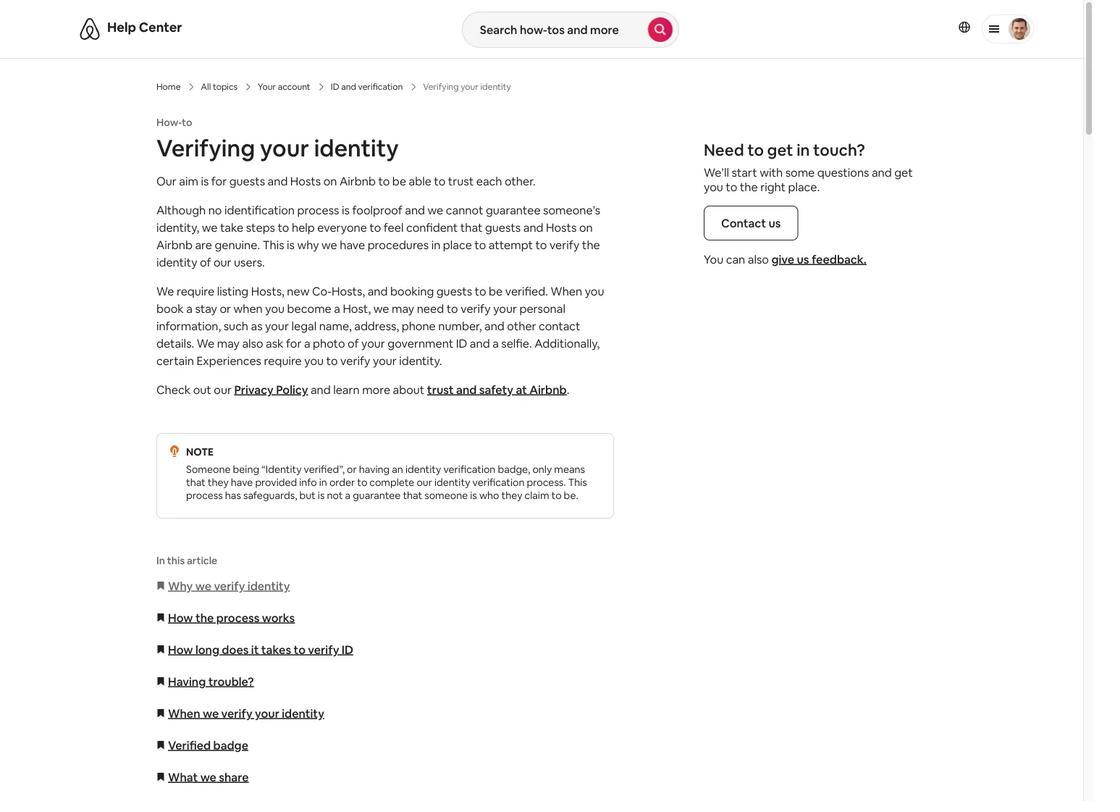 Task type: locate. For each thing, give the bounding box(es) containing it.
id down number, on the left of the page
[[456, 336, 467, 351]]

1 vertical spatial on
[[579, 220, 593, 235]]

1 vertical spatial or
[[347, 463, 357, 476]]

experiences
[[197, 353, 261, 368]]

2 vertical spatial guests
[[437, 284, 472, 298]]

and
[[341, 81, 356, 92], [872, 165, 892, 180], [268, 173, 288, 188], [405, 202, 425, 217], [523, 220, 544, 235], [368, 284, 388, 298], [485, 318, 505, 333], [470, 336, 490, 351], [311, 382, 331, 397], [456, 382, 477, 397]]

1 vertical spatial when
[[168, 706, 200, 721]]

process inside 'note someone being "identity verified", or having an identity verification badge, only means that they have provided info in order to complete our identity verification process. this process has safeguards, but is not a guarantee that someone is who they claim to be.'
[[186, 489, 223, 502]]

the down someone's
[[582, 237, 600, 252]]

someone's
[[543, 202, 601, 217]]

hosts, up when
[[251, 284, 284, 298]]

on up everyone
[[324, 173, 337, 188]]

or inside 'note someone being "identity verified", or having an identity verification badge, only means that they have provided info in order to complete our identity verification process. this process has safeguards, but is not a guarantee that someone is who they claim to be.'
[[347, 463, 357, 476]]

1 horizontal spatial or
[[347, 463, 357, 476]]

0 horizontal spatial us
[[769, 215, 781, 230]]

0 horizontal spatial the
[[195, 610, 214, 625]]

1 horizontal spatial guarantee
[[486, 202, 541, 217]]

process up "help"
[[297, 202, 339, 217]]

1 horizontal spatial be
[[489, 284, 503, 298]]

or inside we require listing hosts, new co-hosts, and booking guests to be verified. when you book a stay or when you become a host, we may need to verify your personal information, such as your legal name, address, phone number, and other contact details. we may also ask for a photo of your government id and a selfie. additionally, certain experiences require you to verify your identity.
[[220, 301, 231, 316]]

1 vertical spatial also
[[242, 336, 263, 351]]

None search field
[[462, 12, 679, 48]]

you can also give us feedback.
[[704, 252, 867, 267]]

1 horizontal spatial also
[[748, 252, 769, 267]]

in up some
[[797, 139, 810, 160]]

give us feedback. link
[[772, 252, 867, 267]]

1 vertical spatial be
[[489, 284, 503, 298]]

for up no
[[211, 173, 227, 188]]

0 horizontal spatial or
[[220, 301, 231, 316]]

your up more
[[373, 353, 397, 368]]

verifying your identity
[[156, 133, 399, 163]]

1 vertical spatial for
[[286, 336, 302, 351]]

1 vertical spatial guests
[[485, 220, 521, 235]]

feel
[[384, 220, 404, 235]]

2 vertical spatial in
[[319, 476, 327, 489]]

and down number, on the left of the page
[[470, 336, 490, 351]]

everyone
[[317, 220, 367, 235]]

2 how from the top
[[168, 642, 193, 657]]

how left long
[[168, 642, 193, 657]]

and up attempt
[[523, 220, 544, 235]]

are
[[195, 237, 212, 252]]

0 horizontal spatial that
[[186, 476, 206, 489]]

1 vertical spatial of
[[348, 336, 359, 351]]

of inside we require listing hosts, new co-hosts, and booking guests to be verified. when you book a stay or when you become a host, we may need to verify your personal information, such as your legal name, address, phone number, and other contact details. we may also ask for a photo of your government id and a selfie. additionally, certain experiences require you to verify your identity.
[[348, 336, 359, 351]]

us right contact
[[769, 215, 781, 230]]

share
[[219, 770, 249, 784]]

a right 'not'
[[345, 489, 351, 502]]

1 vertical spatial this
[[568, 476, 587, 489]]

confident
[[406, 220, 458, 235]]

we
[[156, 284, 174, 298], [197, 336, 215, 351]]

to
[[182, 116, 192, 129], [748, 139, 764, 160], [378, 173, 390, 188], [434, 173, 446, 188], [726, 179, 738, 194], [278, 220, 289, 235], [370, 220, 381, 235], [475, 237, 486, 252], [536, 237, 547, 252], [475, 284, 486, 298], [447, 301, 458, 316], [326, 353, 338, 368], [357, 476, 367, 489], [552, 489, 562, 502], [294, 642, 306, 657]]

having trouble? link
[[156, 674, 254, 689]]

hosts inside 'although no identification process is foolproof and we cannot guarantee someone's identity, we take steps to help everyone to feel confident that guests and hosts on airbnb are genuine. this is why we have procedures in place to attempt to verify the identity of our users.'
[[546, 220, 577, 235]]

contact us
[[721, 215, 781, 230]]

0 vertical spatial on
[[324, 173, 337, 188]]

able
[[409, 173, 432, 188]]

0 horizontal spatial on
[[324, 173, 337, 188]]

all topics
[[201, 81, 238, 92]]

1 horizontal spatial in
[[431, 237, 441, 252]]

airbnb homepage image
[[78, 17, 101, 41]]

note
[[186, 445, 214, 458]]

or
[[220, 301, 231, 316], [347, 463, 357, 476]]

place.
[[788, 179, 820, 194]]

ask
[[266, 336, 284, 351]]

identity
[[314, 133, 399, 163], [156, 255, 197, 269], [406, 463, 441, 476], [435, 476, 470, 489], [248, 578, 290, 593], [282, 706, 324, 721]]

hosts,
[[251, 284, 284, 298], [332, 284, 365, 298]]

hosts down verifying your identity
[[290, 173, 321, 188]]

airbnb down 'identity,'
[[156, 237, 193, 252]]

an
[[392, 463, 403, 476]]

1 horizontal spatial hosts,
[[332, 284, 365, 298]]

that down an
[[403, 489, 422, 502]]

0 vertical spatial or
[[220, 301, 231, 316]]

that down note on the bottom left
[[186, 476, 206, 489]]

guests up need
[[437, 284, 472, 298]]

2 vertical spatial airbnb
[[530, 382, 567, 397]]

all topics link
[[201, 81, 238, 93]]

no
[[208, 202, 222, 217]]

process up does
[[216, 610, 260, 625]]

may up experiences
[[217, 336, 240, 351]]

have inside 'note someone being "identity verified", or having an identity verification badge, only means that they have provided info in order to complete our identity verification process. this process has safeguards, but is not a guarantee that someone is who they claim to be.'
[[231, 476, 253, 489]]

they right the who
[[502, 489, 523, 502]]

1 horizontal spatial for
[[286, 336, 302, 351]]

airbnb right at
[[530, 382, 567, 397]]

of inside 'although no identification process is foolproof and we cannot guarantee someone's identity, we take steps to help everyone to feel confident that guests and hosts on airbnb are genuine. this is why we have procedures in place to attempt to verify the identity of our users.'
[[200, 255, 211, 269]]

require up stay
[[177, 284, 215, 298]]

process
[[297, 202, 339, 217], [186, 489, 223, 502], [216, 610, 260, 625]]

the up long
[[195, 610, 214, 625]]

how long does it takes to verify id
[[168, 642, 353, 657]]

badge
[[213, 738, 248, 753]]

also right can on the top
[[748, 252, 769, 267]]

identity down "are"
[[156, 255, 197, 269]]

verified badge
[[168, 738, 248, 753]]

guests up identification
[[229, 173, 265, 188]]

1 horizontal spatial we
[[197, 336, 215, 351]]

in right info at the bottom left
[[319, 476, 327, 489]]

when
[[551, 284, 582, 298], [168, 706, 200, 721]]

id inside we require listing hosts, new co-hosts, and booking guests to be verified. when you book a stay or when you become a host, we may need to verify your personal information, such as your legal name, address, phone number, and other contact details. we may also ask for a photo of your government id and a selfie. additionally, certain experiences require you to verify your identity.
[[456, 336, 467, 351]]

attempt
[[489, 237, 533, 252]]

and inside need to get in touch? we'll start with some questions and get you to the right place.
[[872, 165, 892, 180]]

although no identification process is foolproof and we cannot guarantee someone's identity, we take steps to help everyone to feel confident that guests and hosts on airbnb are genuine. this is why we have procedures in place to attempt to verify the identity of our users.
[[156, 202, 601, 269]]

new
[[287, 284, 310, 298]]

1 hosts, from the left
[[251, 284, 284, 298]]

our right out
[[214, 382, 232, 397]]

1 how from the top
[[168, 610, 193, 625]]

guests
[[229, 173, 265, 188], [485, 220, 521, 235], [437, 284, 472, 298]]

1 horizontal spatial when
[[551, 284, 582, 298]]

check
[[156, 382, 191, 397]]

2 horizontal spatial guests
[[485, 220, 521, 235]]

booking
[[390, 284, 434, 298]]

is right the aim
[[201, 173, 209, 188]]

foolproof
[[352, 202, 403, 217]]

this down the steps
[[263, 237, 284, 252]]

identity down takes at the left bottom of the page
[[282, 706, 324, 721]]

of down "are"
[[200, 255, 211, 269]]

1 vertical spatial require
[[264, 353, 302, 368]]

1 vertical spatial process
[[186, 489, 223, 502]]

not
[[327, 489, 343, 502]]

we inside we require listing hosts, new co-hosts, and booking guests to be verified. when you book a stay or when you become a host, we may need to verify your personal information, such as your legal name, address, phone number, and other contact details. we may also ask for a photo of your government id and a selfie. additionally, certain experiences require you to verify your identity.
[[374, 301, 389, 316]]

and left learn
[[311, 382, 331, 397]]

when
[[234, 301, 263, 316]]

0 horizontal spatial we
[[156, 284, 174, 298]]

0 vertical spatial our
[[214, 255, 231, 269]]

2 horizontal spatial that
[[461, 220, 483, 235]]

us right give
[[797, 252, 809, 267]]

1 vertical spatial get
[[895, 165, 913, 180]]

how the process works link
[[156, 610, 295, 625]]

2 horizontal spatial id
[[456, 336, 467, 351]]

have left the provided
[[231, 476, 253, 489]]

safeguards,
[[243, 489, 297, 502]]

that down cannot
[[461, 220, 483, 235]]

airbnb up "foolproof"
[[340, 173, 376, 188]]

home
[[156, 81, 181, 92]]

0 horizontal spatial be
[[392, 173, 406, 188]]

trust right about
[[427, 382, 454, 397]]

your down address, at the top of page
[[361, 336, 385, 351]]

id
[[331, 81, 339, 92], [456, 336, 467, 351], [342, 642, 353, 657]]

1 horizontal spatial guests
[[437, 284, 472, 298]]

in
[[797, 139, 810, 160], [431, 237, 441, 252], [319, 476, 327, 489]]

0 horizontal spatial of
[[200, 255, 211, 269]]

1 vertical spatial the
[[582, 237, 600, 252]]

provided
[[255, 476, 297, 489]]

also down as
[[242, 336, 263, 351]]

in this article
[[156, 554, 217, 567]]

trust and safety at airbnb link
[[427, 382, 567, 397]]

they
[[208, 476, 229, 489], [502, 489, 523, 502]]

in down confident
[[431, 237, 441, 252]]

and right questions
[[872, 165, 892, 180]]

a
[[186, 301, 193, 316], [334, 301, 340, 316], [304, 336, 310, 351], [493, 336, 499, 351], [345, 489, 351, 502]]

0 horizontal spatial get
[[767, 139, 793, 160]]

verify right takes at the left bottom of the page
[[308, 642, 339, 657]]

0 horizontal spatial airbnb
[[156, 237, 193, 252]]

have down everyone
[[340, 237, 365, 252]]

hosts down someone's
[[546, 220, 577, 235]]

0 vertical spatial also
[[748, 252, 769, 267]]

government
[[388, 336, 454, 351]]

2 horizontal spatial the
[[740, 179, 758, 194]]

0 vertical spatial when
[[551, 284, 582, 298]]

how for how long does it takes to verify id
[[168, 642, 193, 657]]

for right ask
[[286, 336, 302, 351]]

a down legal
[[304, 336, 310, 351]]

hosts, up host,
[[332, 284, 365, 298]]

steps
[[246, 220, 275, 235]]

0 vertical spatial have
[[340, 237, 365, 252]]

0 vertical spatial the
[[740, 179, 758, 194]]

0 vertical spatial hosts
[[290, 173, 321, 188]]

1 horizontal spatial the
[[582, 237, 600, 252]]

0 horizontal spatial also
[[242, 336, 263, 351]]

process inside 'although no identification process is foolproof and we cannot guarantee someone's identity, we take steps to help everyone to feel confident that guests and hosts on airbnb are genuine. this is why we have procedures in place to attempt to verify the identity of our users.'
[[297, 202, 339, 217]]

we
[[428, 202, 443, 217], [202, 220, 218, 235], [322, 237, 337, 252], [374, 301, 389, 316], [195, 578, 211, 593], [203, 706, 219, 721], [200, 770, 216, 784]]

0 horizontal spatial require
[[177, 284, 215, 298]]

that inside 'although no identification process is foolproof and we cannot guarantee someone's identity, we take steps to help everyone to feel confident that guests and hosts on airbnb are genuine. this is why we have procedures in place to attempt to verify the identity of our users.'
[[461, 220, 483, 235]]

on inside 'although no identification process is foolproof and we cannot guarantee someone's identity, we take steps to help everyone to feel confident that guests and hosts on airbnb are genuine. this is why we have procedures in place to attempt to verify the identity of our users.'
[[579, 220, 593, 235]]

topics
[[213, 81, 238, 92]]

id right account
[[331, 81, 339, 92]]

0 vertical spatial get
[[767, 139, 793, 160]]

order
[[329, 476, 355, 489]]

when up personal
[[551, 284, 582, 298]]

0 horizontal spatial have
[[231, 476, 253, 489]]

photo
[[313, 336, 345, 351]]

2 horizontal spatial in
[[797, 139, 810, 160]]

what
[[168, 770, 198, 784]]

be left able
[[392, 173, 406, 188]]

our
[[214, 255, 231, 269], [214, 382, 232, 397], [417, 476, 432, 489]]

home link
[[156, 81, 181, 93]]

1 vertical spatial guarantee
[[353, 489, 401, 502]]

2 vertical spatial process
[[216, 610, 260, 625]]

your down your account link
[[260, 133, 309, 163]]

0 horizontal spatial may
[[217, 336, 240, 351]]

airbnb inside 'although no identification process is foolproof and we cannot guarantee someone's identity, we take steps to help everyone to feel confident that guests and hosts on airbnb are genuine. this is why we have procedures in place to attempt to verify the identity of our users.'
[[156, 237, 193, 252]]

0 vertical spatial guarantee
[[486, 202, 541, 217]]

be
[[392, 173, 406, 188], [489, 284, 503, 298]]

feedback.
[[812, 252, 867, 267]]

the left right
[[740, 179, 758, 194]]

1 vertical spatial hosts
[[546, 220, 577, 235]]

contact us link
[[704, 206, 799, 240]]

get right questions
[[895, 165, 913, 180]]

guests up attempt
[[485, 220, 521, 235]]

be left verified.
[[489, 284, 503, 298]]

how for how the process works
[[168, 610, 193, 625]]

legal
[[291, 318, 317, 333]]

0 horizontal spatial hosts
[[290, 173, 321, 188]]

takes
[[261, 642, 291, 657]]

guarantee inside 'note someone being "identity verified", or having an identity verification badge, only means that they have provided info in order to complete our identity verification process. this process has safeguards, but is not a guarantee that someone is who they claim to be.'
[[353, 489, 401, 502]]

0 vertical spatial us
[[769, 215, 781, 230]]

has
[[225, 489, 241, 502]]

0 vertical spatial in
[[797, 139, 810, 160]]

how down why
[[168, 610, 193, 625]]

in inside 'although no identification process is foolproof and we cannot guarantee someone's identity, we take steps to help everyone to feel confident that guests and hosts on airbnb are genuine. this is why we have procedures in place to attempt to verify the identity of our users.'
[[431, 237, 441, 252]]

verify down the trouble?
[[221, 706, 252, 721]]

1 horizontal spatial have
[[340, 237, 365, 252]]

0 vertical spatial be
[[392, 173, 406, 188]]

identity,
[[156, 220, 199, 235]]

they left being
[[208, 476, 229, 489]]

verify down someone's
[[550, 237, 580, 252]]

we up book
[[156, 284, 174, 298]]

when we verify your identity link
[[156, 706, 324, 721]]

such
[[224, 318, 248, 333]]

contact
[[539, 318, 581, 333]]

on down someone's
[[579, 220, 593, 235]]

is left 'not'
[[318, 489, 325, 502]]

0 vertical spatial of
[[200, 255, 211, 269]]

process.
[[527, 476, 566, 489]]

we down information,
[[197, 336, 215, 351]]

our down genuine. in the top left of the page
[[214, 255, 231, 269]]

identity.
[[399, 353, 442, 368]]

you left start
[[704, 179, 723, 194]]

our inside 'note someone being "identity verified", or having an identity verification badge, only means that they have provided info in order to complete our identity verification process. this process has safeguards, but is not a guarantee that someone is who they claim to be.'
[[417, 476, 432, 489]]

get up with
[[767, 139, 793, 160]]

1 vertical spatial have
[[231, 476, 253, 489]]

or down listing
[[220, 301, 231, 316]]

us inside 'link'
[[769, 215, 781, 230]]

0 horizontal spatial when
[[168, 706, 200, 721]]

1 horizontal spatial on
[[579, 220, 593, 235]]

0 vertical spatial airbnb
[[340, 173, 376, 188]]

help
[[292, 220, 315, 235]]

1 vertical spatial how
[[168, 642, 193, 657]]

guarantee down the having
[[353, 489, 401, 502]]

is up everyone
[[342, 202, 350, 217]]

1 vertical spatial our
[[214, 382, 232, 397]]

trust left the each
[[448, 173, 474, 188]]

verify up how the process works
[[214, 578, 245, 593]]

number,
[[438, 318, 482, 333]]

1 horizontal spatial that
[[403, 489, 422, 502]]

this
[[263, 237, 284, 252], [568, 476, 587, 489]]

0 vertical spatial for
[[211, 173, 227, 188]]

1 horizontal spatial this
[[568, 476, 587, 489]]

of right photo
[[348, 336, 359, 351]]

2 vertical spatial id
[[342, 642, 353, 657]]

place
[[443, 237, 472, 252]]

2 vertical spatial our
[[417, 476, 432, 489]]

verify up "check out our privacy policy and learn more about trust and safety at airbnb ."
[[340, 353, 370, 368]]

1 vertical spatial us
[[797, 252, 809, 267]]

this right process.
[[568, 476, 587, 489]]

1 horizontal spatial id
[[342, 642, 353, 657]]

0 horizontal spatial guarantee
[[353, 489, 401, 502]]

1 horizontal spatial hosts
[[546, 220, 577, 235]]

id right takes at the left bottom of the page
[[342, 642, 353, 657]]

our inside 'although no identification process is foolproof and we cannot guarantee someone's identity, we take steps to help everyone to feel confident that guests and hosts on airbnb are genuine. this is why we have procedures in place to attempt to verify the identity of our users.'
[[214, 255, 231, 269]]

1 vertical spatial airbnb
[[156, 237, 193, 252]]

0 vertical spatial how
[[168, 610, 193, 625]]

the
[[740, 179, 758, 194], [582, 237, 600, 252], [195, 610, 214, 625]]

0 horizontal spatial hosts,
[[251, 284, 284, 298]]

when down "having"
[[168, 706, 200, 721]]

may down booking
[[392, 301, 414, 316]]

1 vertical spatial id
[[456, 336, 467, 351]]

guarantee down other.
[[486, 202, 541, 217]]

guarantee
[[486, 202, 541, 217], [353, 489, 401, 502]]

or left the having
[[347, 463, 357, 476]]

a left 'selfie.'
[[493, 336, 499, 351]]

you up additionally,
[[585, 284, 604, 298]]

have inside 'although no identification process is foolproof and we cannot guarantee someone's identity, we take steps to help everyone to feel confident that guests and hosts on airbnb are genuine. this is why we have procedures in place to attempt to verify the identity of our users.'
[[340, 237, 365, 252]]

0 horizontal spatial this
[[263, 237, 284, 252]]

1 horizontal spatial of
[[348, 336, 359, 351]]



Task type: vqa. For each thing, say whether or not it's contained in the screenshot.
hosting
no



Task type: describe. For each thing, give the bounding box(es) containing it.
2 horizontal spatial airbnb
[[530, 382, 567, 397]]

verified badge link
[[156, 738, 248, 753]]

safety
[[479, 382, 514, 397]]

1 horizontal spatial us
[[797, 252, 809, 267]]

what we share link
[[156, 770, 249, 784]]

it
[[251, 642, 259, 657]]

claim
[[525, 489, 549, 502]]

take
[[220, 220, 244, 235]]

how the process works
[[168, 610, 295, 625]]

you right when
[[265, 301, 285, 316]]

1 horizontal spatial may
[[392, 301, 414, 316]]

how-
[[156, 116, 182, 129]]

verified",
[[304, 463, 345, 476]]

means
[[554, 463, 585, 476]]

0 horizontal spatial id
[[331, 81, 339, 92]]

in inside need to get in touch? we'll start with some questions and get you to the right place.
[[797, 139, 810, 160]]

our
[[156, 173, 177, 188]]

your up other at the top left
[[493, 301, 517, 316]]

right
[[761, 179, 786, 194]]

learn
[[333, 382, 360, 397]]

although
[[156, 202, 206, 217]]

genuine.
[[215, 237, 260, 252]]

can
[[726, 252, 745, 267]]

1 horizontal spatial airbnb
[[340, 173, 376, 188]]

and left safety
[[456, 382, 477, 397]]

policy
[[276, 382, 308, 397]]

our aim is for guests and hosts on airbnb to be able to trust each other.
[[156, 173, 536, 188]]

verify up number, on the left of the page
[[461, 301, 491, 316]]

the inside 'although no identification process is foolproof and we cannot guarantee someone's identity, we take steps to help everyone to feel confident that guests and hosts on airbnb are genuine. this is why we have procedures in place to attempt to verify the identity of our users.'
[[582, 237, 600, 252]]

and down verifying your identity
[[268, 173, 288, 188]]

.
[[567, 382, 570, 397]]

a up "name,"
[[334, 301, 340, 316]]

this
[[167, 554, 185, 567]]

why we verify identity
[[168, 578, 290, 593]]

all
[[201, 81, 211, 92]]

1 horizontal spatial they
[[502, 489, 523, 502]]

selfie.
[[501, 336, 532, 351]]

we'll
[[704, 165, 729, 180]]

verify inside 'although no identification process is foolproof and we cannot guarantee someone's identity, we take steps to help everyone to feel confident that guests and hosts on airbnb are genuine. this is why we have procedures in place to attempt to verify the identity of our users.'
[[550, 237, 580, 252]]

and left other at the top left
[[485, 318, 505, 333]]

0 horizontal spatial for
[[211, 173, 227, 188]]

as
[[251, 318, 263, 333]]

account
[[278, 81, 311, 92]]

this inside 'although no identification process is foolproof and we cannot guarantee someone's identity, we take steps to help everyone to feel confident that guests and hosts on airbnb are genuine. this is why we have procedures in place to attempt to verify the identity of our users.'
[[263, 237, 284, 252]]

help
[[107, 19, 136, 36]]

0 vertical spatial trust
[[448, 173, 474, 188]]

your account
[[258, 81, 311, 92]]

aim
[[179, 173, 198, 188]]

works
[[262, 610, 295, 625]]

article
[[187, 554, 217, 567]]

trouble?
[[208, 674, 254, 689]]

a inside 'note someone being "identity verified", or having an identity verification badge, only means that they have provided info in order to complete our identity verification process. this process has safeguards, but is not a guarantee that someone is who they claim to be.'
[[345, 489, 351, 502]]

Search how-tos and more search field
[[463, 12, 648, 47]]

center
[[139, 19, 182, 36]]

in
[[156, 554, 165, 567]]

additionally,
[[535, 336, 600, 351]]

and up confident
[[405, 202, 425, 217]]

why we verify identity link
[[156, 578, 290, 593]]

is left the who
[[470, 489, 477, 502]]

this inside 'note someone being "identity verified", or having an identity verification badge, only means that they have provided info in order to complete our identity verification process. this process has safeguards, but is not a guarantee that someone is who they claim to be.'
[[568, 476, 587, 489]]

someone
[[186, 463, 231, 476]]

being
[[233, 463, 259, 476]]

out
[[193, 382, 211, 397]]

other
[[507, 318, 536, 333]]

who
[[479, 489, 499, 502]]

also inside we require listing hosts, new co-hosts, and booking guests to be verified. when you book a stay or when you become a host, we may need to verify your personal information, such as your legal name, address, phone number, and other contact details. we may also ask for a photo of your government id and a selfie. additionally, certain experiences require you to verify your identity.
[[242, 336, 263, 351]]

2 hosts, from the left
[[332, 284, 365, 298]]

guests inside we require listing hosts, new co-hosts, and booking guests to be verified. when you book a stay or when you become a host, we may need to verify your personal information, such as your legal name, address, phone number, and other contact details. we may also ask for a photo of your government id and a selfie. additionally, certain experiences require you to verify your identity.
[[437, 284, 472, 298]]

1 vertical spatial trust
[[427, 382, 454, 397]]

you inside need to get in touch? we'll start with some questions and get you to the right place.
[[704, 179, 723, 194]]

why
[[168, 578, 193, 593]]

you
[[704, 252, 724, 267]]

1 horizontal spatial require
[[264, 353, 302, 368]]

details.
[[156, 336, 194, 351]]

be inside we require listing hosts, new co-hosts, and booking guests to be verified. when you book a stay or when you become a host, we may need to verify your personal information, such as your legal name, address, phone number, and other contact details. we may also ask for a photo of your government id and a selfie. additionally, certain experiences require you to verify your identity.
[[489, 284, 503, 298]]

certain
[[156, 353, 194, 368]]

guests inside 'although no identification process is foolproof and we cannot guarantee someone's identity, we take steps to help everyone to feel confident that guests and hosts on airbnb are genuine. this is why we have procedures in place to attempt to verify the identity of our users.'
[[485, 220, 521, 235]]

privacy
[[234, 382, 274, 397]]

guarantee inside 'although no identification process is foolproof and we cannot guarantee someone's identity, we take steps to help everyone to feel confident that guests and hosts on airbnb are genuine. this is why we have procedures in place to attempt to verify the identity of our users.'
[[486, 202, 541, 217]]

identity left the who
[[435, 476, 470, 489]]

questions
[[818, 165, 869, 180]]

your up ask
[[265, 318, 289, 333]]

identity inside 'although no identification process is foolproof and we cannot guarantee someone's identity, we take steps to help everyone to feel confident that guests and hosts on airbnb are genuine. this is why we have procedures in place to attempt to verify the identity of our users.'
[[156, 255, 197, 269]]

name,
[[319, 318, 352, 333]]

we require listing hosts, new co-hosts, and booking guests to be verified. when you book a stay or when you become a host, we may need to verify your personal information, such as your legal name, address, phone number, and other contact details. we may also ask for a photo of your government id and a selfie. additionally, certain experiences require you to verify your identity.
[[156, 284, 604, 368]]

your
[[258, 81, 276, 92]]

and up host,
[[368, 284, 388, 298]]

personal
[[520, 301, 566, 316]]

become
[[287, 301, 332, 316]]

how-to
[[156, 116, 192, 129]]

privacy policy link
[[234, 382, 308, 397]]

at
[[516, 382, 527, 397]]

help center link
[[107, 19, 182, 36]]

2 vertical spatial the
[[195, 610, 214, 625]]

is left why
[[287, 237, 295, 252]]

more
[[362, 382, 390, 397]]

why
[[297, 237, 319, 252]]

0 vertical spatial we
[[156, 284, 174, 298]]

when inside we require listing hosts, new co-hosts, and booking guests to be verified. when you book a stay or when you become a host, we may need to verify your personal information, such as your legal name, address, phone number, and other contact details. we may also ask for a photo of your government id and a selfie. additionally, certain experiences require you to verify your identity.
[[551, 284, 582, 298]]

your down how long does it takes to verify id
[[255, 706, 279, 721]]

cannot
[[446, 202, 483, 217]]

the inside need to get in touch? we'll start with some questions and get you to the right place.
[[740, 179, 758, 194]]

stay
[[195, 301, 217, 316]]

phone
[[402, 318, 436, 333]]

"identity
[[262, 463, 302, 476]]

0 vertical spatial require
[[177, 284, 215, 298]]

identity up works
[[248, 578, 290, 593]]

start
[[732, 165, 757, 180]]

0 horizontal spatial they
[[208, 476, 229, 489]]

but
[[299, 489, 316, 502]]

give
[[772, 252, 795, 267]]

for inside we require listing hosts, new co-hosts, and booking guests to be verified. when you book a stay or when you become a host, we may need to verify your personal information, such as your legal name, address, phone number, and other contact details. we may also ask for a photo of your government id and a selfie. additionally, certain experiences require you to verify your identity.
[[286, 336, 302, 351]]

identification
[[224, 202, 295, 217]]

need
[[704, 139, 744, 160]]

check out our privacy policy and learn more about trust and safety at airbnb .
[[156, 382, 570, 397]]

in inside 'note someone being "identity verified", or having an identity verification badge, only means that they have provided info in order to complete our identity verification process. this process has safeguards, but is not a guarantee that someone is who they claim to be.'
[[319, 476, 327, 489]]

main navigation menu image
[[1009, 18, 1031, 40]]

when we verify your identity
[[168, 706, 324, 721]]

and right account
[[341, 81, 356, 92]]

procedures
[[368, 237, 429, 252]]

1 horizontal spatial get
[[895, 165, 913, 180]]

address,
[[354, 318, 399, 333]]

info
[[299, 476, 317, 489]]

how long does it takes to verify id link
[[156, 642, 353, 657]]

identity up "our aim is for guests and hosts on airbnb to be able to trust each other."
[[314, 133, 399, 163]]

a left stay
[[186, 301, 193, 316]]

verified.
[[505, 284, 548, 298]]

need
[[417, 301, 444, 316]]

you down photo
[[304, 353, 324, 368]]

be.
[[564, 489, 578, 502]]

0 vertical spatial guests
[[229, 173, 265, 188]]

having
[[359, 463, 390, 476]]

your account link
[[258, 81, 311, 93]]

1 vertical spatial we
[[197, 336, 215, 351]]

identity right an
[[406, 463, 441, 476]]



